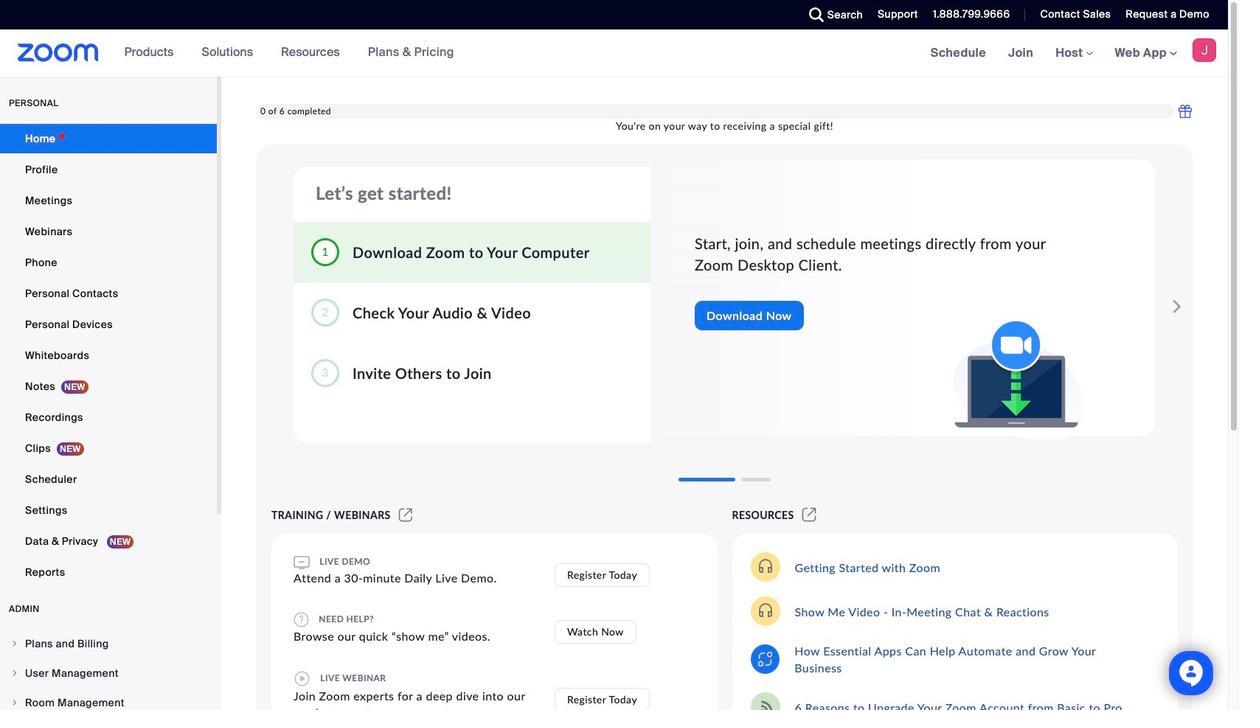 Task type: describe. For each thing, give the bounding box(es) containing it.
2 menu item from the top
[[0, 659, 217, 687]]

profile picture image
[[1193, 38, 1216, 62]]

next image
[[1169, 292, 1190, 322]]

3 menu item from the top
[[0, 689, 217, 710]]

2 right image from the top
[[10, 669, 19, 678]]

1 right image from the top
[[10, 640, 19, 648]]



Task type: vqa. For each thing, say whether or not it's contained in the screenshot.
right image associated with 1st menu item
yes



Task type: locate. For each thing, give the bounding box(es) containing it.
2 window new image from the left
[[800, 509, 819, 521]]

3 right image from the top
[[10, 699, 19, 707]]

1 vertical spatial right image
[[10, 669, 19, 678]]

1 vertical spatial menu item
[[0, 659, 217, 687]]

personal menu menu
[[0, 124, 217, 589]]

1 horizontal spatial window new image
[[800, 509, 819, 521]]

product information navigation
[[113, 30, 465, 77]]

meetings navigation
[[920, 30, 1228, 77]]

right image
[[10, 640, 19, 648], [10, 669, 19, 678], [10, 699, 19, 707]]

window new image
[[397, 509, 415, 521], [800, 509, 819, 521]]

0 horizontal spatial window new image
[[397, 509, 415, 521]]

1 window new image from the left
[[397, 509, 415, 521]]

1 menu item from the top
[[0, 630, 217, 658]]

2 vertical spatial menu item
[[0, 689, 217, 710]]

2 vertical spatial right image
[[10, 699, 19, 707]]

0 vertical spatial menu item
[[0, 630, 217, 658]]

banner
[[0, 30, 1228, 77]]

zoom logo image
[[18, 44, 99, 62]]

0 vertical spatial right image
[[10, 640, 19, 648]]

admin menu menu
[[0, 630, 217, 710]]

menu item
[[0, 630, 217, 658], [0, 659, 217, 687], [0, 689, 217, 710]]



